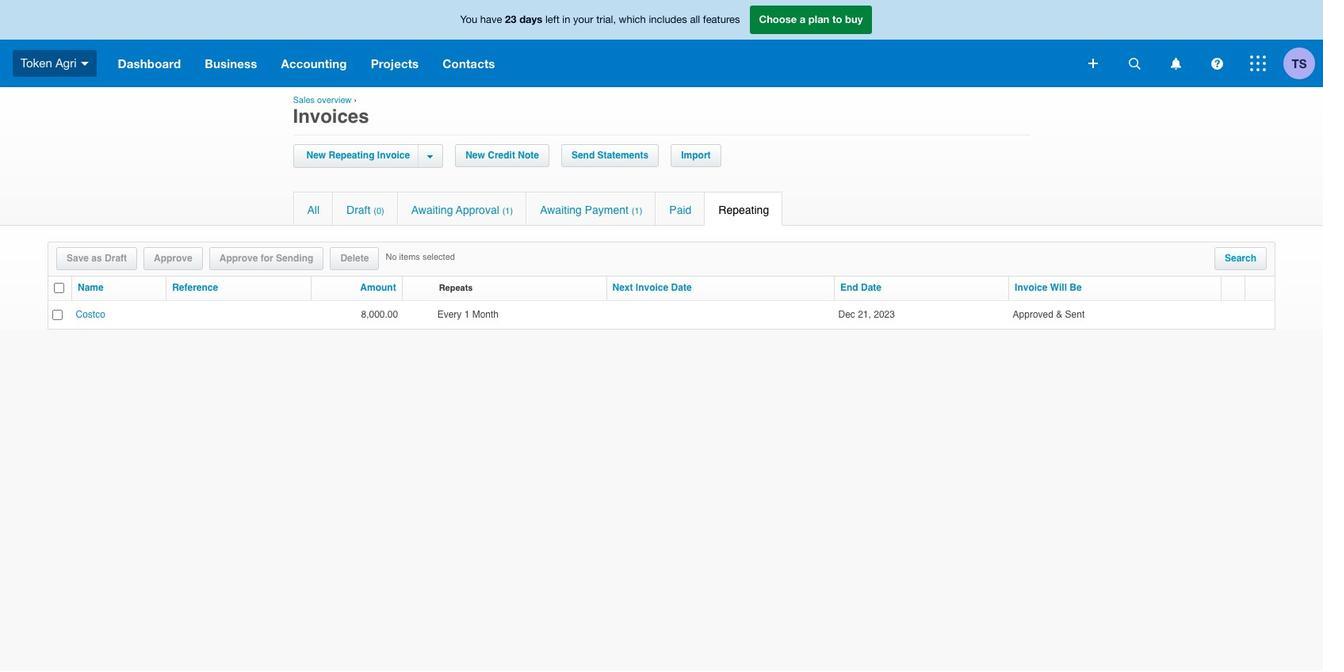 Task type: vqa. For each thing, say whether or not it's contained in the screenshot.


Task type: locate. For each thing, give the bounding box(es) containing it.
sent
[[1066, 309, 1085, 320]]

draft
[[347, 204, 371, 217], [105, 253, 127, 264]]

(1) right payment
[[632, 206, 643, 217]]

awaiting for awaiting approval
[[411, 204, 453, 217]]

delete link
[[331, 248, 379, 270]]

2 date from the left
[[861, 282, 882, 293]]

amount
[[360, 282, 396, 293]]

1 awaiting from the left
[[411, 204, 453, 217]]

new down invoices
[[307, 150, 326, 161]]

projects
[[371, 56, 419, 71]]

which
[[619, 14, 646, 26]]

date right 'end'
[[861, 282, 882, 293]]

reference
[[172, 282, 218, 293]]

approve left for
[[219, 253, 258, 264]]

repeating right paid
[[719, 204, 769, 217]]

1
[[464, 309, 470, 320]]

(1) inside awaiting payment (1)
[[632, 206, 643, 217]]

1 horizontal spatial date
[[861, 282, 882, 293]]

sending
[[276, 253, 314, 264]]

2 approve from the left
[[219, 253, 258, 264]]

approved
[[1013, 309, 1054, 320]]

0 horizontal spatial (1)
[[503, 206, 513, 217]]

(1) for awaiting approval
[[503, 206, 513, 217]]

approve inside approve for sending link
[[219, 253, 258, 264]]

paid link
[[656, 193, 705, 225]]

dashboard link
[[106, 40, 193, 87]]

0 horizontal spatial date
[[671, 282, 692, 293]]

invoice right next
[[636, 282, 669, 293]]

&
[[1057, 309, 1063, 320]]

1 date from the left
[[671, 282, 692, 293]]

0 horizontal spatial repeating
[[329, 150, 375, 161]]

0 horizontal spatial invoice
[[377, 150, 410, 161]]

token agri
[[21, 56, 77, 70]]

approved                                                            & sent
[[1013, 309, 1090, 320]]

search link
[[1216, 248, 1267, 270]]

repeating down invoices
[[329, 150, 375, 161]]

1 horizontal spatial approve
[[219, 253, 258, 264]]

dec 21, 2023
[[839, 309, 901, 320]]

svg image
[[1251, 56, 1267, 71], [1171, 57, 1181, 69], [1211, 57, 1223, 69], [1089, 59, 1098, 68], [81, 62, 88, 66]]

credit
[[488, 150, 515, 161]]

21,
[[858, 309, 872, 320]]

new repeating invoice
[[307, 150, 410, 161]]

draft left (0) on the left
[[347, 204, 371, 217]]

be
[[1070, 282, 1082, 293]]

awaiting
[[411, 204, 453, 217], [540, 204, 582, 217]]

agri
[[55, 56, 77, 70]]

left
[[546, 14, 560, 26]]

2 new from the left
[[466, 150, 485, 161]]

2 (1) from the left
[[632, 206, 643, 217]]

date
[[671, 282, 692, 293], [861, 282, 882, 293]]

1 vertical spatial repeating
[[719, 204, 769, 217]]

banner
[[0, 0, 1324, 87]]

approve
[[154, 253, 193, 264], [219, 253, 258, 264]]

accounting button
[[269, 40, 359, 87]]

draft right the as
[[105, 253, 127, 264]]

1 vertical spatial draft
[[105, 253, 127, 264]]

search
[[1225, 253, 1257, 264]]

awaiting left payment
[[540, 204, 582, 217]]

accounting
[[281, 56, 347, 71]]

contacts button
[[431, 40, 507, 87]]

approve link
[[144, 248, 202, 270]]

invoice will be
[[1015, 282, 1082, 293]]

(1) inside awaiting approval (1)
[[503, 206, 513, 217]]

None checkbox
[[54, 283, 64, 294], [52, 310, 63, 320], [54, 283, 64, 294], [52, 310, 63, 320]]

overview
[[317, 95, 352, 105]]

awaiting left approval
[[411, 204, 453, 217]]

0 horizontal spatial awaiting
[[411, 204, 453, 217]]

(1) right approval
[[503, 206, 513, 217]]

ts
[[1292, 56, 1307, 70]]

statements
[[598, 150, 649, 161]]

new left credit
[[466, 150, 485, 161]]

draft inside "link"
[[105, 253, 127, 264]]

invoice
[[377, 150, 410, 161], [636, 282, 669, 293], [1015, 282, 1048, 293]]

name link
[[78, 282, 104, 295]]

name
[[78, 282, 104, 293]]

end date link
[[841, 282, 882, 295]]

1 horizontal spatial draft
[[347, 204, 371, 217]]

1 horizontal spatial repeating
[[719, 204, 769, 217]]

ts button
[[1284, 40, 1324, 87]]

approve up reference
[[154, 253, 193, 264]]

1 horizontal spatial invoice
[[636, 282, 669, 293]]

2 awaiting from the left
[[540, 204, 582, 217]]

0 horizontal spatial new
[[307, 150, 326, 161]]

awaiting approval (1)
[[411, 204, 513, 217]]

invoice up (0) on the left
[[377, 150, 410, 161]]

1 new from the left
[[307, 150, 326, 161]]

invoice up approved
[[1015, 282, 1048, 293]]

for
[[261, 253, 273, 264]]

send
[[572, 150, 595, 161]]

delete
[[341, 253, 369, 264]]

date right next
[[671, 282, 692, 293]]

(0)
[[374, 206, 384, 217]]

approve inside approve link
[[154, 253, 193, 264]]

1 horizontal spatial awaiting
[[540, 204, 582, 217]]

0 horizontal spatial approve
[[154, 253, 193, 264]]

repeating
[[329, 150, 375, 161], [719, 204, 769, 217]]

1 horizontal spatial new
[[466, 150, 485, 161]]

approve for approve for sending
[[219, 253, 258, 264]]

will
[[1051, 282, 1067, 293]]

as
[[91, 253, 102, 264]]

1 (1) from the left
[[503, 206, 513, 217]]

plan
[[809, 13, 830, 26]]

import
[[681, 150, 711, 161]]

approve for sending link
[[210, 248, 323, 270]]

you
[[460, 14, 478, 26]]

costco
[[76, 309, 105, 320]]

invoices
[[293, 105, 369, 128]]

repeating link
[[705, 193, 783, 225]]

0 horizontal spatial draft
[[105, 253, 127, 264]]

choose a plan to buy
[[759, 13, 863, 26]]

repeats
[[439, 283, 473, 293]]

in
[[563, 14, 571, 26]]

send statements
[[572, 150, 649, 161]]

1 approve from the left
[[154, 253, 193, 264]]

1 horizontal spatial (1)
[[632, 206, 643, 217]]

business
[[205, 56, 257, 71]]

save as draft
[[67, 253, 127, 264]]

note
[[518, 150, 539, 161]]



Task type: describe. For each thing, give the bounding box(es) containing it.
a
[[800, 13, 806, 26]]

payment
[[585, 204, 629, 217]]

reference link
[[172, 282, 218, 295]]

end date
[[841, 282, 882, 293]]

no
[[386, 252, 397, 263]]

sales
[[293, 95, 315, 105]]

token
[[21, 56, 52, 70]]

every                         1 month
[[438, 309, 499, 320]]

new for new repeating invoice
[[307, 150, 326, 161]]

8,000.00
[[361, 309, 398, 320]]

contacts
[[443, 56, 495, 71]]

(1) for awaiting payment
[[632, 206, 643, 217]]

every
[[438, 309, 462, 320]]

your
[[573, 14, 594, 26]]

costco link
[[76, 309, 105, 320]]

includes
[[649, 14, 687, 26]]

items
[[399, 252, 420, 263]]

end
[[841, 282, 859, 293]]

2023
[[874, 309, 895, 320]]

approve for sending
[[219, 253, 314, 264]]

next invoice date link
[[613, 282, 692, 295]]

business button
[[193, 40, 269, 87]]

approve for approve
[[154, 253, 193, 264]]

choose
[[759, 13, 797, 26]]

you have 23 days left in your trial, which includes all features
[[460, 13, 740, 26]]

awaiting for awaiting payment
[[540, 204, 582, 217]]

amount link
[[360, 282, 396, 295]]

next invoice date
[[613, 282, 692, 293]]

sales overview link
[[293, 95, 352, 105]]

save as draft link
[[57, 248, 136, 270]]

0 vertical spatial repeating
[[329, 150, 375, 161]]

›
[[354, 95, 357, 105]]

all
[[690, 14, 700, 26]]

svg image
[[1129, 57, 1141, 69]]

selected
[[423, 252, 455, 263]]

new repeating invoice link
[[303, 145, 418, 167]]

banner containing ts
[[0, 0, 1324, 87]]

all link
[[294, 193, 332, 225]]

new for new credit note
[[466, 150, 485, 161]]

invoice will be link
[[1015, 282, 1082, 295]]

buy
[[845, 13, 863, 26]]

days
[[520, 13, 543, 26]]

0 vertical spatial draft
[[347, 204, 371, 217]]

features
[[703, 14, 740, 26]]

trial,
[[597, 14, 616, 26]]

dec
[[839, 309, 856, 320]]

projects button
[[359, 40, 431, 87]]

to
[[833, 13, 843, 26]]

all
[[307, 204, 320, 217]]

import link
[[672, 145, 721, 167]]

paid
[[670, 204, 692, 217]]

sales overview › invoices
[[293, 95, 369, 128]]

token agri button
[[0, 40, 106, 87]]

svg image inside token agri popup button
[[81, 62, 88, 66]]

have
[[480, 14, 502, 26]]

draft (0)
[[347, 204, 384, 217]]

approval
[[456, 204, 499, 217]]

dashboard
[[118, 56, 181, 71]]

send statements link
[[562, 145, 658, 167]]

month
[[472, 309, 499, 320]]

2 horizontal spatial invoice
[[1015, 282, 1048, 293]]

no items selected
[[386, 252, 455, 263]]

new credit note link
[[456, 145, 549, 167]]

awaiting payment (1)
[[540, 204, 643, 217]]

save
[[67, 253, 89, 264]]

new credit note
[[466, 150, 539, 161]]



